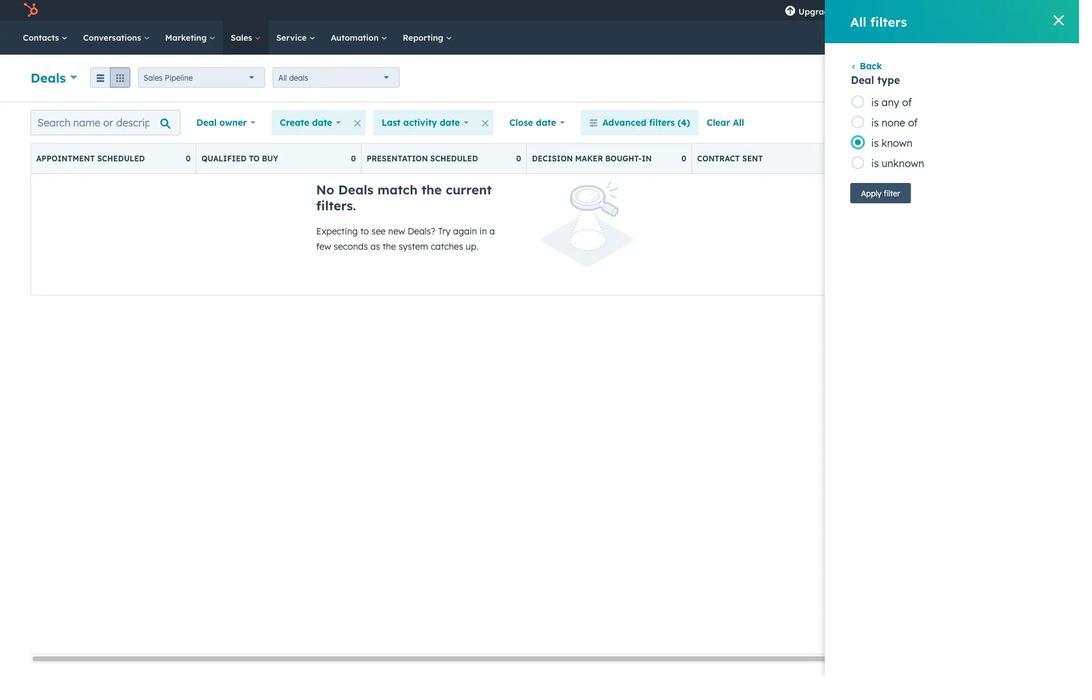 Task type: describe. For each thing, give the bounding box(es) containing it.
contract sent
[[697, 154, 763, 163]]

all inside button
[[733, 117, 745, 128]]

(4)
[[678, 117, 690, 128]]

up.
[[466, 241, 479, 252]]

it!
[[1037, 5, 1044, 15]]

any
[[882, 96, 900, 109]]

sales link
[[223, 20, 269, 55]]

qualified
[[202, 154, 247, 163]]

close date button
[[501, 110, 573, 135]]

is unknown
[[872, 157, 925, 170]]

in
[[642, 154, 652, 163]]

fix
[[1025, 5, 1034, 15]]

last activity date
[[382, 117, 460, 128]]

conversations
[[83, 32, 144, 43]]

is none of
[[872, 116, 918, 129]]

no
[[316, 182, 335, 198]]

buy
[[262, 154, 278, 163]]

to for expecting
[[360, 226, 369, 237]]

deal for deal owner
[[196, 117, 217, 128]]

sales for sales pipeline
[[144, 73, 163, 82]]

deals inside no deals match the current filters.
[[338, 182, 374, 198]]

decision maker bought-in
[[532, 154, 652, 163]]

contacts link
[[15, 20, 75, 55]]

owner
[[220, 117, 247, 128]]

appointment scheduled
[[36, 154, 145, 163]]

close
[[510, 117, 533, 128]]

automation link
[[323, 20, 395, 55]]

apply
[[861, 189, 882, 198]]

unknown
[[882, 157, 925, 170]]

a
[[490, 226, 495, 237]]

vhs can fix it!
[[989, 5, 1044, 15]]

new
[[388, 226, 405, 237]]

service link
[[269, 20, 323, 55]]

qualified to buy
[[202, 154, 278, 163]]

actions
[[897, 117, 928, 128]]

close image
[[1054, 15, 1064, 25]]

advanced filters (4)
[[603, 117, 690, 128]]

scheduled for presentation scheduled
[[430, 154, 478, 163]]

0 for qualified to buy
[[351, 154, 356, 163]]

decision
[[532, 154, 573, 163]]

all for all filters
[[851, 14, 867, 30]]

known
[[882, 137, 913, 149]]

calling icon button
[[847, 2, 869, 19]]

marketplaces button
[[871, 0, 898, 20]]

actions
[[879, 73, 905, 83]]

catches
[[431, 241, 463, 252]]

marketing link
[[158, 20, 223, 55]]

pipeline
[[165, 73, 193, 82]]

settings image
[[927, 5, 938, 17]]

apply filter button
[[851, 183, 911, 203]]

help image
[[906, 6, 917, 17]]

see
[[372, 226, 386, 237]]

automation
[[331, 32, 381, 43]]

marketing
[[165, 32, 209, 43]]

deals banner
[[31, 64, 1049, 89]]

won
[[896, 154, 916, 163]]

closed
[[863, 154, 894, 163]]

vhs
[[989, 5, 1006, 15]]

board actions
[[867, 117, 928, 128]]

deal for deal type
[[851, 74, 875, 86]]

board actions button
[[851, 110, 952, 135]]

reporting
[[403, 32, 446, 43]]

deals inside "popup button"
[[31, 70, 66, 86]]

appointment
[[36, 154, 95, 163]]

is for is known
[[872, 137, 879, 149]]

maker
[[575, 154, 603, 163]]

is for is unknown
[[872, 157, 879, 170]]

clear all
[[707, 117, 745, 128]]

is known
[[872, 137, 913, 149]]

clear
[[707, 117, 730, 128]]

of for is none of
[[908, 116, 918, 129]]

scheduled for appointment scheduled
[[97, 154, 145, 163]]

closed won
[[863, 154, 916, 163]]

as
[[371, 241, 380, 252]]

filters for advanced
[[649, 117, 675, 128]]

2 date from the left
[[440, 117, 460, 128]]

hubspot image
[[23, 3, 38, 18]]



Task type: locate. For each thing, give the bounding box(es) containing it.
0 left closed
[[847, 154, 852, 163]]

deal left owner
[[196, 117, 217, 128]]

0 horizontal spatial date
[[312, 117, 332, 128]]

presentation
[[367, 154, 428, 163]]

bought-
[[606, 154, 642, 163]]

few
[[316, 241, 331, 252]]

date
[[312, 117, 332, 128], [440, 117, 460, 128], [536, 117, 556, 128]]

1 vertical spatial sales
[[144, 73, 163, 82]]

deals down contacts link
[[31, 70, 66, 86]]

deal type
[[851, 74, 900, 86]]

0 horizontal spatial filters
[[649, 117, 675, 128]]

0 for decision maker bought-in
[[682, 154, 687, 163]]

try
[[438, 226, 451, 237]]

last
[[382, 117, 401, 128]]

last activity date button
[[374, 110, 477, 135]]

2 horizontal spatial date
[[536, 117, 556, 128]]

marketplaces image
[[879, 6, 890, 17]]

1 vertical spatial to
[[360, 226, 369, 237]]

2 is from the top
[[872, 116, 879, 129]]

menu
[[776, 0, 1064, 20]]

close date
[[510, 117, 556, 128]]

back button
[[851, 60, 882, 72]]

all right clear
[[733, 117, 745, 128]]

current
[[446, 182, 492, 198]]

1 scheduled from the left
[[97, 154, 145, 163]]

0 vertical spatial of
[[903, 96, 912, 109]]

help button
[[901, 0, 922, 20]]

all
[[851, 14, 867, 30], [279, 73, 287, 82], [733, 117, 745, 128]]

3 date from the left
[[536, 117, 556, 128]]

1 horizontal spatial all
[[733, 117, 745, 128]]

apply filter
[[861, 189, 900, 198]]

of right none
[[908, 116, 918, 129]]

settings link
[[925, 3, 941, 17]]

group
[[90, 67, 130, 88]]

filters.
[[316, 198, 356, 214]]

is up closed
[[872, 137, 879, 149]]

contract
[[697, 154, 740, 163]]

system
[[399, 241, 428, 252]]

none
[[882, 116, 906, 129]]

deals button
[[31, 68, 78, 87]]

to left see on the top of the page
[[360, 226, 369, 237]]

0 left qualified
[[186, 154, 191, 163]]

2 0 from the left
[[351, 154, 356, 163]]

date inside popup button
[[312, 117, 332, 128]]

is for is none of
[[872, 116, 879, 129]]

0 horizontal spatial the
[[383, 241, 396, 252]]

0 vertical spatial all
[[851, 14, 867, 30]]

service
[[276, 32, 309, 43]]

to left buy
[[249, 154, 260, 163]]

sales left pipeline
[[144, 73, 163, 82]]

is for is any of
[[872, 96, 879, 109]]

advanced filters (4) button
[[581, 110, 699, 135]]

1 horizontal spatial to
[[360, 226, 369, 237]]

sales pipeline button
[[138, 67, 265, 88]]

reporting link
[[395, 20, 460, 55]]

filters for all
[[871, 14, 907, 30]]

can
[[1008, 5, 1022, 15]]

is
[[872, 96, 879, 109], [872, 116, 879, 129], [872, 137, 879, 149], [872, 157, 879, 170]]

2 scheduled from the left
[[430, 154, 478, 163]]

expecting to see new deals? try again in a few seconds as the system catches up.
[[316, 226, 495, 252]]

all left marketplaces image
[[851, 14, 867, 30]]

1 is from the top
[[872, 96, 879, 109]]

1 horizontal spatial deal
[[851, 74, 875, 86]]

all inside popup button
[[279, 73, 287, 82]]

in
[[480, 226, 487, 237]]

Search HubSpot search field
[[901, 27, 1057, 48]]

deal
[[851, 74, 875, 86], [196, 117, 217, 128]]

create
[[280, 117, 309, 128]]

1 vertical spatial deals
[[338, 182, 374, 198]]

0 horizontal spatial sales
[[144, 73, 163, 82]]

0 horizontal spatial scheduled
[[97, 154, 145, 163]]

clear all button
[[699, 110, 753, 135]]

back
[[860, 60, 882, 72]]

0 horizontal spatial deals
[[31, 70, 66, 86]]

0 left the presentation
[[351, 154, 356, 163]]

0 horizontal spatial all
[[279, 73, 287, 82]]

0 vertical spatial filters
[[871, 14, 907, 30]]

menu item
[[843, 0, 846, 20]]

0 for contract sent
[[847, 154, 852, 163]]

sales pipeline
[[144, 73, 193, 82]]

all deals
[[279, 73, 308, 82]]

date right the close
[[536, 117, 556, 128]]

activity
[[403, 117, 437, 128]]

2 vertical spatial all
[[733, 117, 745, 128]]

4 is from the top
[[872, 157, 879, 170]]

all for all deals
[[279, 73, 287, 82]]

1 0 from the left
[[186, 154, 191, 163]]

sales
[[231, 32, 255, 43], [144, 73, 163, 82]]

1 vertical spatial the
[[383, 241, 396, 252]]

sales inside popup button
[[144, 73, 163, 82]]

deal down back button
[[851, 74, 875, 86]]

5 0 from the left
[[847, 154, 852, 163]]

vhs can fix it! button
[[967, 0, 1063, 20]]

expecting
[[316, 226, 358, 237]]

deal owner button
[[188, 110, 264, 135]]

actions button
[[868, 68, 923, 88]]

0 left the decision
[[516, 154, 521, 163]]

deal owner
[[196, 117, 247, 128]]

scheduled
[[97, 154, 145, 163], [430, 154, 478, 163]]

3 0 from the left
[[516, 154, 521, 163]]

scheduled down search name or description search box
[[97, 154, 145, 163]]

1 vertical spatial filters
[[649, 117, 675, 128]]

all left deals
[[279, 73, 287, 82]]

presentation scheduled
[[367, 154, 478, 163]]

create date
[[280, 117, 332, 128]]

deals
[[31, 70, 66, 86], [338, 182, 374, 198]]

the inside no deals match the current filters.
[[422, 182, 442, 198]]

0 vertical spatial deal
[[851, 74, 875, 86]]

deals
[[289, 73, 308, 82]]

group inside deals banner
[[90, 67, 130, 88]]

board
[[867, 117, 894, 128]]

of right any
[[903, 96, 912, 109]]

notifications image
[[948, 6, 960, 17]]

1 horizontal spatial filters
[[871, 14, 907, 30]]

date for close date
[[536, 117, 556, 128]]

filter
[[884, 189, 900, 198]]

3 is from the top
[[872, 137, 879, 149]]

of
[[903, 96, 912, 109], [908, 116, 918, 129]]

sales for sales
[[231, 32, 255, 43]]

again
[[453, 226, 477, 237]]

date for create date
[[312, 117, 332, 128]]

the down presentation scheduled
[[422, 182, 442, 198]]

advanced
[[603, 117, 647, 128]]

search button
[[1046, 27, 1068, 48]]

the inside the expecting to see new deals? try again in a few seconds as the system catches up.
[[383, 241, 396, 252]]

0 horizontal spatial deal
[[196, 117, 217, 128]]

1 date from the left
[[312, 117, 332, 128]]

0 vertical spatial sales
[[231, 32, 255, 43]]

of for is any of
[[903, 96, 912, 109]]

to
[[249, 154, 260, 163], [360, 226, 369, 237]]

deals?
[[408, 226, 436, 237]]

0 for appointment scheduled
[[186, 154, 191, 163]]

is left none
[[872, 116, 879, 129]]

1 horizontal spatial date
[[440, 117, 460, 128]]

seconds
[[334, 241, 368, 252]]

conversations link
[[75, 20, 158, 55]]

0 for presentation scheduled
[[516, 154, 521, 163]]

deals right no
[[338, 182, 374, 198]]

all filters
[[851, 14, 907, 30]]

1 vertical spatial deal
[[196, 117, 217, 128]]

0 left contract in the top of the page
[[682, 154, 687, 163]]

the
[[422, 182, 442, 198], [383, 241, 396, 252]]

sales left service
[[231, 32, 255, 43]]

1 horizontal spatial sales
[[231, 32, 255, 43]]

date right create
[[312, 117, 332, 128]]

hubspot link
[[15, 3, 48, 18]]

deal inside popup button
[[196, 117, 217, 128]]

0 vertical spatial the
[[422, 182, 442, 198]]

the right as
[[383, 241, 396, 252]]

menu containing vhs can fix it!
[[776, 0, 1064, 20]]

1 vertical spatial all
[[279, 73, 287, 82]]

0
[[186, 154, 191, 163], [351, 154, 356, 163], [516, 154, 521, 163], [682, 154, 687, 163], [847, 154, 852, 163]]

sent
[[743, 154, 763, 163]]

calling icon image
[[852, 5, 864, 16]]

upgrade image
[[785, 6, 796, 17]]

0 vertical spatial deals
[[31, 70, 66, 86]]

create date button
[[272, 110, 349, 135]]

search image
[[1053, 33, 1062, 42]]

Search name or description search field
[[31, 110, 181, 135]]

1 horizontal spatial deals
[[338, 182, 374, 198]]

1 horizontal spatial scheduled
[[430, 154, 478, 163]]

terry turtle image
[[975, 4, 986, 16]]

upgrade
[[799, 6, 834, 17]]

is down is known
[[872, 157, 879, 170]]

0 vertical spatial to
[[249, 154, 260, 163]]

scheduled up the current
[[430, 154, 478, 163]]

1 vertical spatial of
[[908, 116, 918, 129]]

contacts
[[23, 32, 61, 43]]

is left any
[[872, 96, 879, 109]]

is any of
[[872, 96, 912, 109]]

to for qualified
[[249, 154, 260, 163]]

2 horizontal spatial all
[[851, 14, 867, 30]]

1 horizontal spatial the
[[422, 182, 442, 198]]

to inside the expecting to see new deals? try again in a few seconds as the system catches up.
[[360, 226, 369, 237]]

4 0 from the left
[[682, 154, 687, 163]]

date right activity
[[440, 117, 460, 128]]

0 horizontal spatial to
[[249, 154, 260, 163]]

filters inside button
[[649, 117, 675, 128]]



Task type: vqa. For each thing, say whether or not it's contained in the screenshot.
board actions
yes



